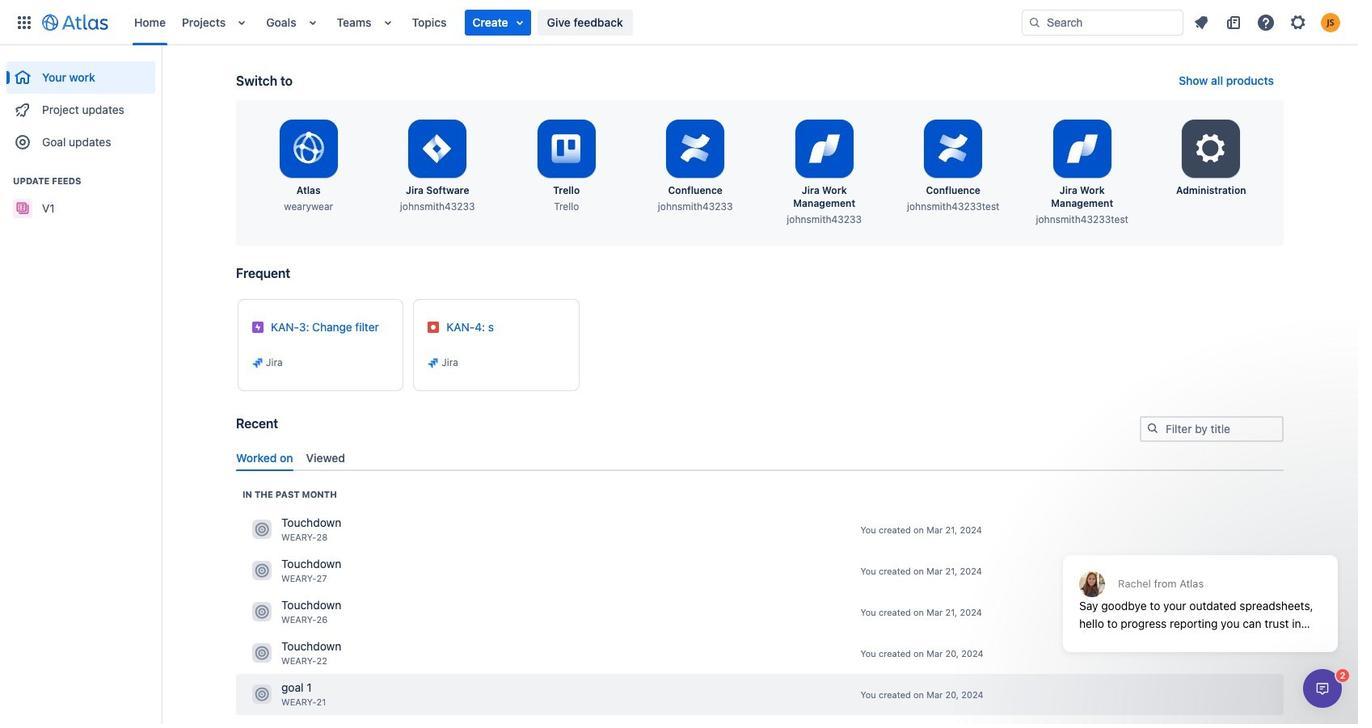 Task type: locate. For each thing, give the bounding box(es) containing it.
group
[[6, 45, 155, 163], [6, 158, 155, 230]]

list item inside top element
[[464, 9, 531, 35]]

0 vertical spatial townsquare image
[[252, 520, 272, 539]]

townsquare image
[[252, 561, 272, 581], [252, 603, 272, 622], [252, 685, 272, 704]]

banner
[[0, 0, 1358, 45]]

notifications image
[[1192, 13, 1211, 32]]

account image
[[1321, 13, 1340, 32]]

settings image
[[1192, 129, 1231, 168]]

switch to... image
[[15, 13, 34, 32]]

2 townsquare image from the top
[[252, 603, 272, 622]]

list
[[126, 0, 1022, 45], [1187, 9, 1348, 35]]

dialog
[[1055, 516, 1346, 664], [1303, 669, 1342, 708]]

townsquare image
[[252, 520, 272, 539], [252, 644, 272, 663]]

1 vertical spatial townsquare image
[[252, 644, 272, 663]]

1 townsquare image from the top
[[252, 561, 272, 581]]

settings image
[[1289, 13, 1308, 32]]

0 vertical spatial dialog
[[1055, 516, 1346, 664]]

0 horizontal spatial heading
[[6, 175, 155, 188]]

tab list
[[230, 444, 1290, 471]]

search image
[[1028, 16, 1041, 29]]

list item
[[464, 9, 531, 35]]

jira image
[[251, 356, 264, 369]]

1 vertical spatial townsquare image
[[252, 603, 272, 622]]

1 group from the top
[[6, 45, 155, 163]]

0 vertical spatial townsquare image
[[252, 561, 272, 581]]

1 horizontal spatial heading
[[243, 488, 337, 501]]

1 vertical spatial dialog
[[1303, 669, 1342, 708]]

search image
[[1146, 422, 1159, 435]]

2 vertical spatial townsquare image
[[252, 685, 272, 704]]

Filter by title field
[[1141, 418, 1282, 441]]

heading
[[6, 175, 155, 188], [243, 488, 337, 501]]

None search field
[[1022, 9, 1183, 35]]

Search field
[[1022, 9, 1183, 35]]

jira image
[[251, 356, 264, 369], [427, 356, 440, 369], [427, 356, 440, 369]]

0 vertical spatial heading
[[6, 175, 155, 188]]



Task type: vqa. For each thing, say whether or not it's contained in the screenshot.
Notifications IMAGE
yes



Task type: describe. For each thing, give the bounding box(es) containing it.
top element
[[10, 0, 1022, 45]]

1 horizontal spatial list
[[1187, 9, 1348, 35]]

2 group from the top
[[6, 158, 155, 230]]

1 vertical spatial heading
[[243, 488, 337, 501]]

3 townsquare image from the top
[[252, 685, 272, 704]]

0 horizontal spatial list
[[126, 0, 1022, 45]]

2 townsquare image from the top
[[252, 644, 272, 663]]

1 townsquare image from the top
[[252, 520, 272, 539]]

help image
[[1256, 13, 1276, 32]]



